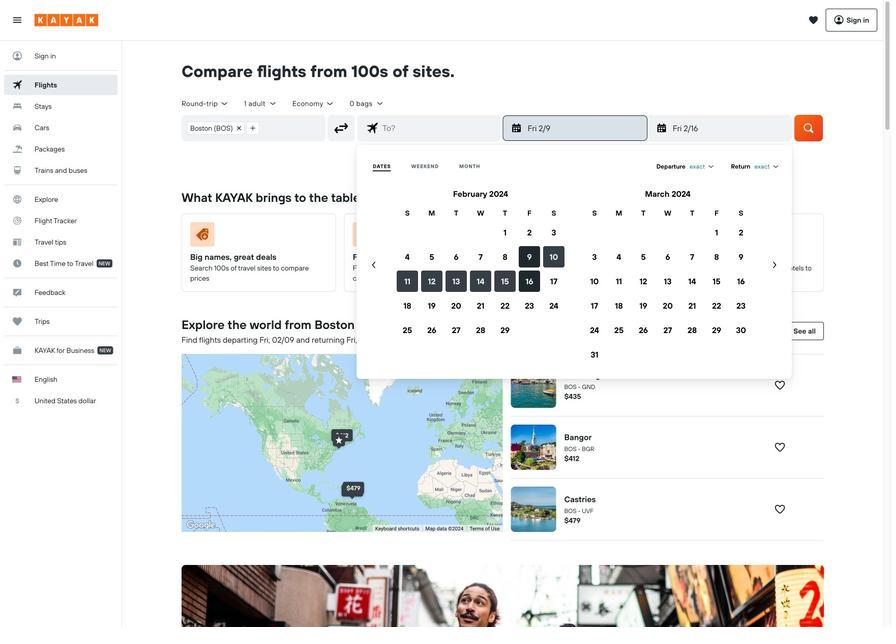 Task type: describe. For each thing, give the bounding box(es) containing it.
Weekend radio
[[412, 163, 439, 169]]

bangor image
[[511, 425, 557, 470]]

Trip type Round-trip field
[[182, 99, 229, 108]]

friday february 16th element
[[673, 122, 786, 134]]

Dates radio
[[373, 163, 391, 169]]

united states (english) image
[[12, 377, 21, 383]]

Month radio
[[460, 163, 481, 169]]

swap departure airport and destination airport image
[[332, 118, 351, 138]]

3 figure from the left
[[516, 222, 649, 251]]

2 figure from the left
[[353, 222, 486, 251]]

castries image
[[511, 487, 557, 532]]

start date calendar input use left and right arrow keys to change day. use up and down arrow keys to change week. tab
[[361, 188, 788, 367]]

st. george's image
[[511, 363, 557, 408]]

google image
[[184, 519, 218, 532]]



Task type: vqa. For each thing, say whether or not it's contained in the screenshot.
The "Friday February 9Th" 'Element'
yes



Task type: locate. For each thing, give the bounding box(es) containing it.
Flight origin input text field
[[264, 115, 325, 141]]

list item
[[187, 122, 245, 135], [246, 122, 259, 135]]

figure
[[190, 222, 324, 251], [353, 222, 486, 251], [516, 222, 649, 251], [679, 222, 812, 251]]

menu
[[361, 157, 788, 367]]

1 list item from the left
[[187, 122, 245, 135]]

remove image
[[237, 126, 242, 131]]

Cabin type Economy field
[[293, 99, 335, 108]]

list
[[182, 115, 264, 141]]

2 list item from the left
[[246, 122, 259, 135]]

1 figure from the left
[[190, 222, 324, 251]]

list item down trip type round-trip field
[[187, 122, 245, 135]]

0 horizontal spatial list item
[[187, 122, 245, 135]]

1 horizontal spatial list item
[[246, 122, 259, 135]]

map region
[[182, 255, 572, 628]]

Flight destination input text field
[[379, 115, 501, 141]]

friday february 9th element
[[528, 122, 641, 134]]

navigation menu image
[[12, 15, 22, 25]]

None field
[[690, 163, 715, 170], [755, 163, 780, 170], [690, 163, 715, 170], [755, 163, 780, 170]]

4 figure from the left
[[679, 222, 812, 251]]

list item right remove image
[[246, 122, 259, 135]]



